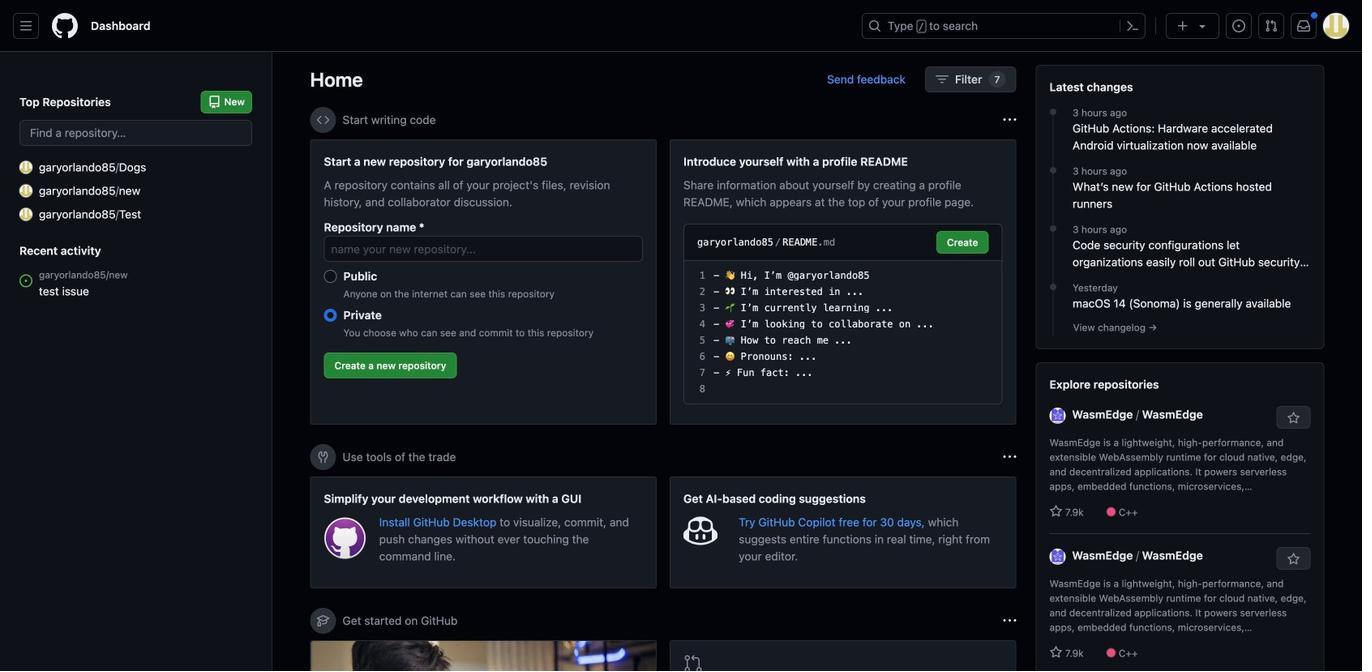 Task type: locate. For each thing, give the bounding box(es) containing it.
star this repository image for @wasmedge profile icon
[[1288, 553, 1301, 566]]

open issue image
[[19, 275, 32, 288]]

explore repositories navigation
[[1036, 363, 1325, 672]]

1 vertical spatial star this repository image
[[1288, 553, 1301, 566]]

1 why am i seeing this? image from the top
[[1004, 451, 1017, 464]]

@wasmedge profile image
[[1050, 408, 1066, 424]]

start a new repository element
[[310, 140, 657, 425]]

star image
[[1050, 505, 1063, 518]]

simplify your development workflow with a gui element
[[310, 477, 657, 589]]

dot fill image
[[1047, 105, 1060, 118], [1047, 222, 1060, 235], [1047, 281, 1060, 294]]

Find a repository… text field
[[19, 120, 252, 146]]

1 vertical spatial git pull request image
[[684, 655, 703, 672]]

2 star this repository image from the top
[[1288, 553, 1301, 566]]

2 why am i seeing this? image from the top
[[1004, 615, 1017, 628]]

2 vertical spatial dot fill image
[[1047, 281, 1060, 294]]

0 vertical spatial why am i seeing this? image
[[1004, 451, 1017, 464]]

None radio
[[324, 309, 337, 322]]

0 vertical spatial dot fill image
[[1047, 105, 1060, 118]]

0 vertical spatial git pull request image
[[1265, 19, 1278, 32]]

none submit inside introduce yourself with a profile readme element
[[937, 231, 989, 254]]

why am i seeing this? image
[[1004, 451, 1017, 464], [1004, 615, 1017, 628]]

None radio
[[324, 270, 337, 283]]

git pull request image
[[1265, 19, 1278, 32], [684, 655, 703, 672]]

what is github? element
[[310, 641, 657, 672]]

name your new repository... text field
[[324, 236, 643, 262]]

mortar board image
[[317, 615, 330, 628]]

2 dot fill image from the top
[[1047, 222, 1060, 235]]

@wasmedge profile image
[[1050, 549, 1066, 565]]

new image
[[19, 185, 32, 198]]

github desktop image
[[324, 517, 366, 560]]

None submit
[[937, 231, 989, 254]]

1 dot fill image from the top
[[1047, 105, 1060, 118]]

1 vertical spatial dot fill image
[[1047, 222, 1060, 235]]

0 horizontal spatial git pull request image
[[684, 655, 703, 672]]

triangle down image
[[1196, 19, 1209, 32]]

star this repository image
[[1288, 412, 1301, 425], [1288, 553, 1301, 566]]

why am i seeing this? image for what is github? element
[[1004, 615, 1017, 628]]

1 vertical spatial why am i seeing this? image
[[1004, 615, 1017, 628]]

what is github? image
[[311, 642, 656, 672]]

1 star this repository image from the top
[[1288, 412, 1301, 425]]

1 horizontal spatial git pull request image
[[1265, 19, 1278, 32]]

dogs image
[[19, 161, 32, 174]]

homepage image
[[52, 13, 78, 39]]

command palette image
[[1127, 19, 1140, 32]]

3 dot fill image from the top
[[1047, 281, 1060, 294]]

0 vertical spatial star this repository image
[[1288, 412, 1301, 425]]



Task type: describe. For each thing, give the bounding box(es) containing it.
notifications image
[[1298, 19, 1311, 32]]

issue opened image
[[1233, 19, 1246, 32]]

code image
[[317, 114, 330, 127]]

why am i seeing this? image
[[1004, 114, 1017, 127]]

none radio inside 'start a new repository' element
[[324, 270, 337, 283]]

explore element
[[1036, 65, 1325, 672]]

introduce yourself with a profile readme element
[[670, 140, 1017, 425]]

star image
[[1050, 646, 1063, 659]]

Top Repositories search field
[[19, 120, 252, 146]]

star this repository image for @wasmedge profile image
[[1288, 412, 1301, 425]]

test image
[[19, 208, 32, 221]]

why am i seeing this? image for simplify your development workflow with a gui element
[[1004, 451, 1017, 464]]

dot fill image
[[1047, 164, 1060, 177]]

plus image
[[1177, 19, 1190, 32]]

tools image
[[317, 451, 330, 464]]

get ai-based coding suggestions element
[[670, 477, 1017, 589]]

filter image
[[936, 73, 949, 86]]

none radio inside 'start a new repository' element
[[324, 309, 337, 322]]



Task type: vqa. For each thing, say whether or not it's contained in the screenshot.
@hackforla profile icon
no



